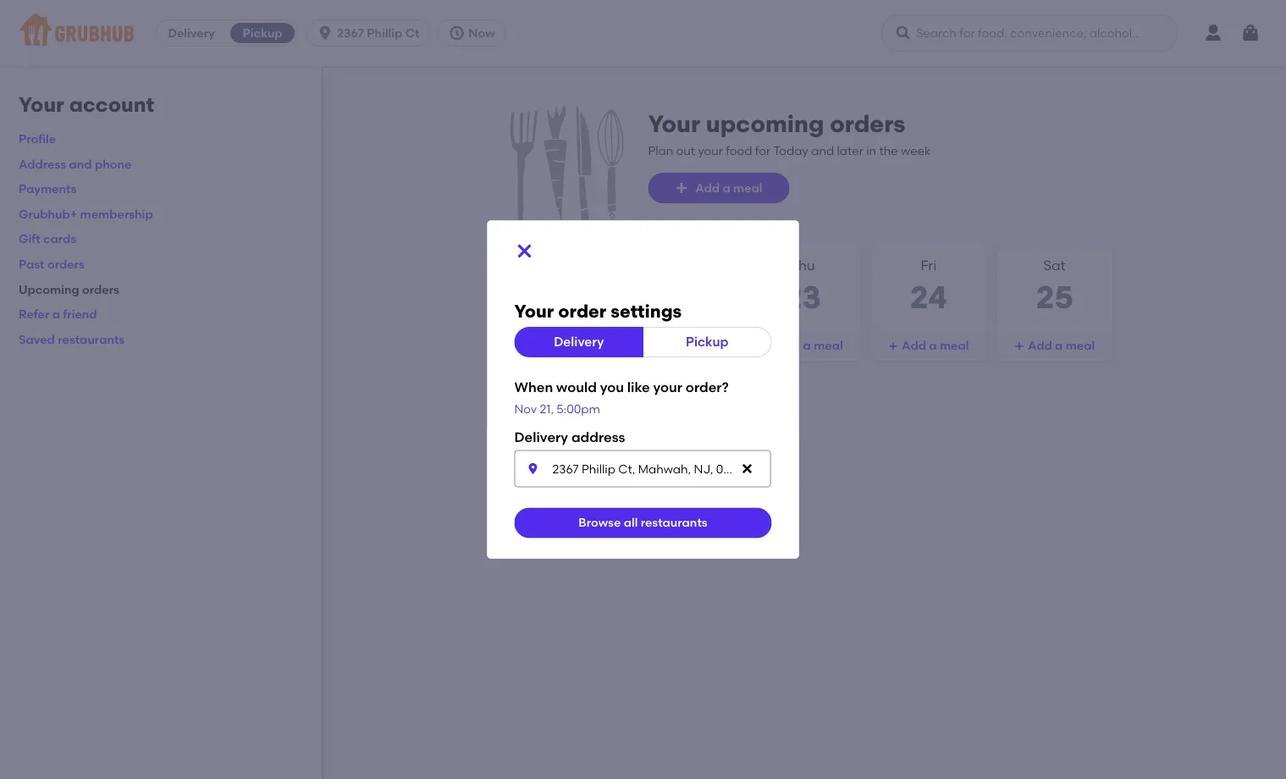 Task type: vqa. For each thing, say whether or not it's contained in the screenshot.
Pulled Pork Bbq Sandwich
no



Task type: describe. For each thing, give the bounding box(es) containing it.
1 vertical spatial pickup
[[686, 334, 729, 349]]

add a meal down food
[[696, 181, 763, 195]]

23
[[784, 279, 822, 316]]

grubhub+
[[19, 207, 77, 221]]

add a meal button for 21
[[493, 330, 608, 361]]

delivery button for left pickup button
[[156, 19, 227, 47]]

meal for 24
[[940, 338, 969, 353]]

add for 24
[[902, 338, 926, 353]]

plan
[[648, 143, 674, 158]]

grubhub+ membership link
[[19, 207, 153, 221]]

upcoming orders
[[19, 282, 119, 296]]

add a meal for 23
[[776, 338, 843, 353]]

delivery
[[515, 429, 568, 445]]

add a meal for 21
[[524, 338, 591, 353]]

your inside the when would you like your order? nov 21, 5:00pm
[[653, 379, 683, 395]]

and inside your upcoming orders plan out your food for today and later in the week
[[811, 143, 834, 158]]

a down food
[[723, 181, 731, 195]]

address
[[19, 157, 66, 171]]

profile
[[19, 131, 56, 146]]

your for account
[[19, 92, 64, 117]]

refer a friend
[[19, 307, 97, 321]]

orders for upcoming orders
[[82, 282, 119, 296]]

nov
[[515, 401, 537, 416]]

1 horizontal spatial delivery
[[554, 334, 604, 349]]

address and phone link
[[19, 157, 132, 171]]

gift cards link
[[19, 232, 76, 246]]

0 horizontal spatial and
[[69, 157, 92, 171]]

add for 21
[[524, 338, 548, 353]]

today inside your upcoming orders plan out your food for today and later in the week
[[774, 143, 809, 158]]

today 21
[[531, 257, 571, 316]]

upcoming
[[706, 110, 824, 138]]

gift
[[19, 232, 40, 246]]

would
[[556, 379, 597, 395]]

orders inside your upcoming orders plan out your food for today and later in the week
[[830, 110, 906, 138]]

nov 21, 5:00pm link
[[515, 401, 600, 416]]

week
[[901, 143, 931, 158]]

your for order
[[515, 301, 554, 322]]

grubhub+ membership
[[19, 207, 153, 221]]

when would you like your order? nov 21, 5:00pm
[[515, 379, 729, 416]]

later
[[837, 143, 864, 158]]

22
[[659, 279, 695, 316]]

add for 23
[[776, 338, 800, 353]]

0 horizontal spatial pickup button
[[227, 19, 298, 47]]

svg image inside main navigation navigation
[[1241, 23, 1261, 43]]

phillip
[[367, 26, 403, 40]]

24
[[910, 279, 948, 316]]

add a meal up order?
[[650, 338, 717, 353]]

a down 25
[[1055, 338, 1063, 353]]

your for upcoming
[[648, 110, 701, 138]]

fri
[[921, 257, 937, 274]]

now button
[[437, 19, 513, 47]]

past orders link
[[19, 257, 85, 271]]

refer
[[19, 307, 49, 321]]

2367 phillip ct
[[337, 26, 420, 40]]

a down 22
[[677, 338, 685, 353]]



Task type: locate. For each thing, give the bounding box(es) containing it.
thu
[[790, 257, 815, 274]]

past
[[19, 257, 45, 271]]

add a meal button
[[648, 173, 790, 203], [493, 330, 608, 361], [619, 330, 734, 361], [745, 330, 860, 361], [871, 330, 986, 361], [997, 330, 1112, 361]]

svg image
[[317, 25, 334, 41], [448, 25, 465, 41], [895, 25, 912, 41], [636, 341, 647, 352], [762, 341, 773, 352], [889, 341, 899, 352], [1015, 341, 1025, 352], [741, 462, 754, 475]]

your order settings
[[515, 301, 682, 322]]

restaurants down friend
[[58, 332, 125, 346]]

your up out
[[648, 110, 701, 138]]

upcoming
[[19, 282, 79, 296]]

0 vertical spatial delivery button
[[156, 19, 227, 47]]

1 vertical spatial your
[[653, 379, 683, 395]]

0 vertical spatial delivery
[[168, 26, 215, 40]]

food
[[726, 143, 752, 158]]

1 vertical spatial delivery
[[554, 334, 604, 349]]

and left later
[[811, 143, 834, 158]]

browse all restaurants
[[579, 516, 708, 530]]

2367
[[337, 26, 364, 40]]

browse
[[579, 516, 621, 530]]

1 vertical spatial pickup button
[[643, 327, 772, 357]]

orders up the upcoming orders
[[47, 257, 85, 271]]

restaurants inside browse all restaurants button
[[641, 516, 708, 530]]

and left 'phone'
[[69, 157, 92, 171]]

0 horizontal spatial pickup
[[243, 26, 283, 40]]

in
[[867, 143, 877, 158]]

meal
[[733, 181, 763, 195], [562, 338, 591, 353], [688, 338, 717, 353], [814, 338, 843, 353], [940, 338, 969, 353], [1066, 338, 1095, 353]]

orders for past orders
[[47, 257, 85, 271]]

payments link
[[19, 182, 76, 196]]

0 horizontal spatial delivery
[[168, 26, 215, 40]]

0 horizontal spatial delivery button
[[156, 19, 227, 47]]

1 horizontal spatial today
[[774, 143, 809, 158]]

meal for 21
[[562, 338, 591, 353]]

delivery
[[168, 26, 215, 40], [554, 334, 604, 349]]

delivery inside main navigation navigation
[[168, 26, 215, 40]]

21
[[535, 279, 566, 316]]

0 vertical spatial pickup
[[243, 26, 283, 40]]

main navigation navigation
[[0, 0, 1286, 66]]

1 horizontal spatial pickup
[[686, 334, 729, 349]]

add a meal down 25
[[1028, 338, 1095, 353]]

you
[[600, 379, 624, 395]]

meal for 23
[[814, 338, 843, 353]]

thu 23
[[784, 257, 822, 316]]

add a meal
[[696, 181, 763, 195], [524, 338, 591, 353], [650, 338, 717, 353], [776, 338, 843, 353], [902, 338, 969, 353], [1028, 338, 1095, 353]]

1 horizontal spatial delivery button
[[515, 327, 644, 357]]

add a meal down 24
[[902, 338, 969, 353]]

svg image inside 2367 phillip ct button
[[317, 25, 334, 41]]

saved restaurants
[[19, 332, 125, 346]]

today
[[774, 143, 809, 158], [531, 257, 571, 274]]

add a meal button up when
[[493, 330, 608, 361]]

add a meal button down 25
[[997, 330, 1112, 361]]

a down order
[[551, 338, 559, 353]]

payments
[[19, 182, 76, 196]]

sat 25
[[1036, 257, 1073, 316]]

0 horizontal spatial your
[[19, 92, 64, 117]]

order?
[[686, 379, 729, 395]]

add a meal button down 'settings'
[[619, 330, 734, 361]]

add a meal for 24
[[902, 338, 969, 353]]

Search Address search field
[[515, 450, 771, 487]]

address and phone
[[19, 157, 132, 171]]

today up 21
[[531, 257, 571, 274]]

order
[[558, 301, 607, 322]]

0 vertical spatial your
[[698, 143, 723, 158]]

a down 23
[[803, 338, 811, 353]]

1 vertical spatial delivery button
[[515, 327, 644, 357]]

meal up order?
[[688, 338, 717, 353]]

meal down 25
[[1066, 338, 1095, 353]]

0 vertical spatial today
[[774, 143, 809, 158]]

25
[[1036, 279, 1073, 316]]

1 horizontal spatial your
[[698, 143, 723, 158]]

2367 phillip ct button
[[306, 19, 437, 47]]

pickup button
[[227, 19, 298, 47], [643, 327, 772, 357]]

delivery button for pickup button to the bottom
[[515, 327, 644, 357]]

pickup inside main navigation navigation
[[243, 26, 283, 40]]

your inside your upcoming orders plan out your food for today and later in the week
[[698, 143, 723, 158]]

add a meal button down food
[[648, 173, 790, 203]]

add a meal down 23
[[776, 338, 843, 353]]

restaurants
[[58, 332, 125, 346], [641, 516, 708, 530]]

friend
[[63, 307, 97, 321]]

0 vertical spatial orders
[[830, 110, 906, 138]]

and
[[811, 143, 834, 158], [69, 157, 92, 171]]

account
[[69, 92, 154, 117]]

saved
[[19, 332, 55, 346]]

meal down 24
[[940, 338, 969, 353]]

1 horizontal spatial restaurants
[[641, 516, 708, 530]]

add a meal for 25
[[1028, 338, 1095, 353]]

delivery address
[[515, 429, 625, 445]]

1 horizontal spatial your
[[515, 301, 554, 322]]

a right refer
[[52, 307, 60, 321]]

your right out
[[698, 143, 723, 158]]

meal down food
[[733, 181, 763, 195]]

fri 24
[[910, 257, 948, 316]]

now
[[469, 26, 495, 40]]

settings
[[611, 301, 682, 322]]

phone
[[95, 157, 132, 171]]

2 horizontal spatial your
[[648, 110, 701, 138]]

today right 'for'
[[774, 143, 809, 158]]

a
[[723, 181, 731, 195], [52, 307, 60, 321], [551, 338, 559, 353], [677, 338, 685, 353], [803, 338, 811, 353], [929, 338, 937, 353], [1055, 338, 1063, 353]]

add a meal button for 24
[[871, 330, 986, 361]]

your inside your upcoming orders plan out your food for today and later in the week
[[648, 110, 701, 138]]

like
[[627, 379, 650, 395]]

add a meal down order
[[524, 338, 591, 353]]

1 horizontal spatial pickup button
[[643, 327, 772, 357]]

add a meal button for 25
[[997, 330, 1112, 361]]

svg image
[[1241, 23, 1261, 43], [675, 181, 689, 195], [515, 241, 535, 261], [510, 341, 521, 352], [526, 462, 540, 475]]

your
[[19, 92, 64, 117], [648, 110, 701, 138], [515, 301, 554, 322]]

orders up in
[[830, 110, 906, 138]]

0 vertical spatial restaurants
[[58, 332, 125, 346]]

add
[[696, 181, 720, 195], [524, 338, 548, 353], [650, 338, 674, 353], [776, 338, 800, 353], [902, 338, 926, 353], [1028, 338, 1053, 353]]

1 horizontal spatial and
[[811, 143, 834, 158]]

add a meal button down 23
[[745, 330, 860, 361]]

5:00pm
[[557, 401, 600, 416]]

your
[[698, 143, 723, 158], [653, 379, 683, 395]]

out
[[676, 143, 695, 158]]

0 horizontal spatial restaurants
[[58, 332, 125, 346]]

sat
[[1044, 257, 1066, 274]]

upcoming orders link
[[19, 282, 119, 296]]

svg image inside now button
[[448, 25, 465, 41]]

21,
[[540, 401, 554, 416]]

1 vertical spatial restaurants
[[641, 516, 708, 530]]

meal down 23
[[814, 338, 843, 353]]

refer a friend link
[[19, 307, 97, 321]]

past orders
[[19, 257, 85, 271]]

your left order
[[515, 301, 554, 322]]

a down 24
[[929, 338, 937, 353]]

add for 25
[[1028, 338, 1053, 353]]

membership
[[80, 207, 153, 221]]

all
[[624, 516, 638, 530]]

0 horizontal spatial today
[[531, 257, 571, 274]]

cards
[[43, 232, 76, 246]]

browse all restaurants button
[[515, 508, 772, 538]]

ct
[[405, 26, 420, 40]]

orders
[[830, 110, 906, 138], [47, 257, 85, 271], [82, 282, 119, 296]]

orders up friend
[[82, 282, 119, 296]]

delivery button
[[156, 19, 227, 47], [515, 327, 644, 357]]

meal down order
[[562, 338, 591, 353]]

for
[[755, 143, 771, 158]]

restaurants right all
[[641, 516, 708, 530]]

your upcoming orders plan out your food for today and later in the week
[[648, 110, 931, 158]]

meal for 25
[[1066, 338, 1095, 353]]

the
[[880, 143, 898, 158]]

your account
[[19, 92, 154, 117]]

saved restaurants link
[[19, 332, 125, 346]]

pickup
[[243, 26, 283, 40], [686, 334, 729, 349]]

1 vertical spatial orders
[[47, 257, 85, 271]]

add a meal button down 24
[[871, 330, 986, 361]]

your right like
[[653, 379, 683, 395]]

your up profile link
[[19, 92, 64, 117]]

gift cards
[[19, 232, 76, 246]]

1 vertical spatial today
[[531, 257, 571, 274]]

when
[[515, 379, 553, 395]]

address
[[572, 429, 625, 445]]

0 horizontal spatial your
[[653, 379, 683, 395]]

add a meal button for 23
[[745, 330, 860, 361]]

0 vertical spatial pickup button
[[227, 19, 298, 47]]

profile link
[[19, 131, 56, 146]]

2 vertical spatial orders
[[82, 282, 119, 296]]



